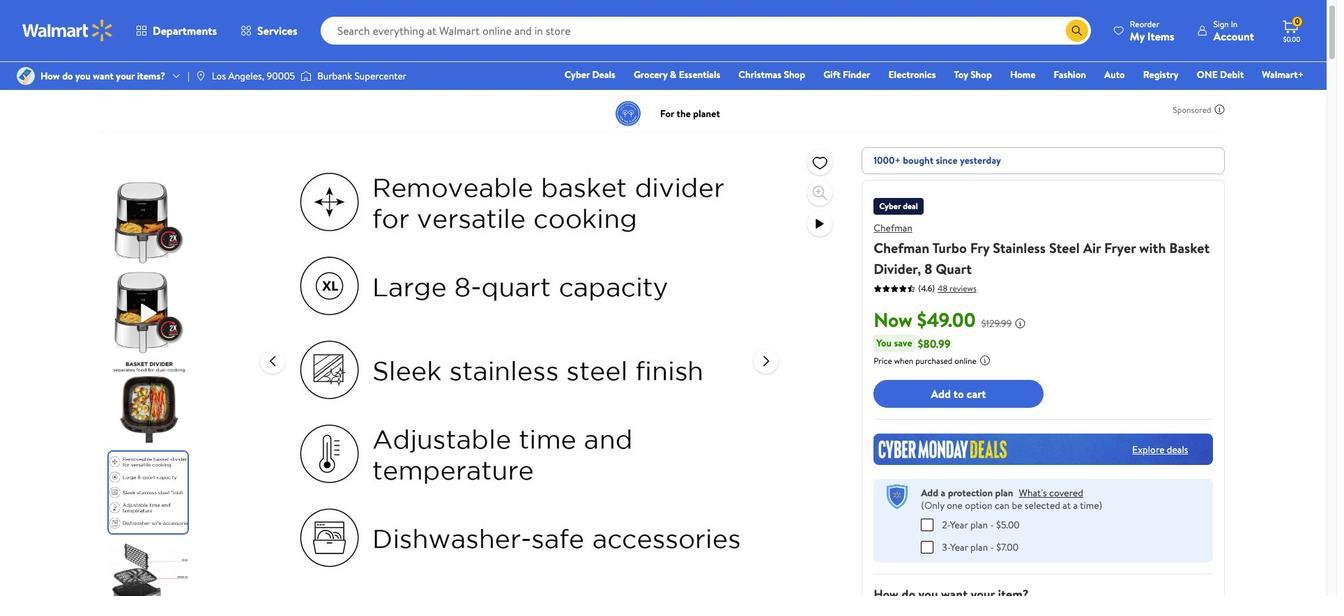 Task type: vqa. For each thing, say whether or not it's contained in the screenshot.
'Fulfilled'
no



Task type: locate. For each thing, give the bounding box(es) containing it.
toy
[[954, 68, 969, 82]]

what's
[[1019, 486, 1047, 500]]

0 $0.00
[[1284, 15, 1301, 44]]

view video image
[[812, 216, 829, 232]]

gift finder
[[824, 68, 871, 82]]

when
[[895, 355, 914, 367]]

/ right fryers link at the top left of page
[[330, 63, 333, 77]]

0 horizontal spatial  image
[[195, 70, 206, 82]]

/ left items?
[[133, 63, 137, 77]]

0 vertical spatial cyber
[[565, 68, 590, 82]]

-
[[991, 518, 994, 532], [991, 540, 995, 554]]

0 horizontal spatial home
[[101, 63, 127, 77]]

chefman turbo fry stainless steel air fryer with basket divider, 8 quart - image 3 of 9 image
[[108, 362, 190, 444]]

cart
[[967, 386, 987, 402]]

to
[[954, 386, 964, 402]]

2 - from the top
[[991, 540, 995, 554]]

year
[[951, 518, 968, 532], [951, 540, 969, 554]]

add left one
[[921, 486, 939, 500]]

1 appliances from the left
[[142, 63, 188, 77]]

fryers right all
[[447, 63, 473, 77]]

air right steel
[[1084, 239, 1102, 257]]

air right all
[[432, 63, 444, 77]]

cyber left deals
[[565, 68, 590, 82]]

account
[[1214, 28, 1255, 44]]

home left fashion
[[1011, 68, 1036, 82]]

0 vertical spatial chefman
[[874, 221, 913, 235]]

wpp logo image
[[885, 485, 910, 510]]

1 horizontal spatial fryers
[[354, 63, 380, 77]]

add to cart
[[931, 386, 987, 402]]

air
[[339, 63, 351, 77], [432, 63, 444, 77], [1084, 239, 1102, 257]]

 image
[[17, 67, 35, 85]]

1 horizontal spatial  image
[[301, 69, 312, 83]]

/ right the |
[[193, 63, 197, 77]]

home link right you
[[101, 63, 127, 77]]

covered
[[1050, 486, 1084, 500]]

 image for burbank supercenter
[[301, 69, 312, 83]]

0 horizontal spatial a
[[941, 486, 946, 500]]

0 vertical spatial add
[[931, 386, 951, 402]]

1 vertical spatial chefman
[[874, 239, 930, 257]]

plan right 'option'
[[996, 486, 1014, 500]]

one
[[1197, 68, 1218, 82]]

in
[[1232, 18, 1238, 30]]

shop right christmas
[[784, 68, 806, 82]]

0 vertical spatial -
[[991, 518, 994, 532]]

year down one
[[951, 518, 968, 532]]

year for 3-
[[951, 540, 969, 554]]

los
[[212, 69, 226, 83]]

reviews
[[950, 282, 977, 294]]

cyber deals link
[[558, 67, 622, 82]]

next media item image
[[758, 353, 775, 369]]

grocery & essentials
[[634, 68, 721, 82]]

sign in account
[[1214, 18, 1255, 44]]

christmas
[[739, 68, 782, 82]]

2-
[[942, 518, 951, 532]]

fryers
[[298, 63, 324, 77], [354, 63, 380, 77], [447, 63, 473, 77]]

48
[[938, 282, 948, 294]]

year down 2-year plan - $5.00
[[951, 540, 969, 554]]

2-Year plan - $5.00 checkbox
[[921, 519, 934, 531]]

you save $80.99
[[877, 336, 951, 351]]

2 horizontal spatial shop
[[971, 68, 992, 82]]

add
[[931, 386, 951, 402], [921, 486, 939, 500]]

home right you
[[101, 63, 127, 77]]

(only
[[921, 499, 945, 513]]

add left to
[[931, 386, 951, 402]]

Search search field
[[321, 17, 1091, 45]]

you
[[75, 69, 91, 83]]

air fryers link
[[339, 63, 380, 77]]

electronics link
[[883, 67, 943, 82]]

2 / from the left
[[193, 63, 197, 77]]

0 horizontal spatial fryers
[[298, 63, 324, 77]]

home link left fashion
[[1004, 67, 1042, 82]]

cyber
[[565, 68, 590, 82], [880, 200, 901, 212]]

purchased
[[916, 355, 953, 367]]

burbank
[[318, 69, 352, 83]]

plan for $7.00
[[971, 540, 989, 554]]

home link
[[101, 63, 127, 77], [1004, 67, 1042, 82]]

shop right 'toy'
[[971, 68, 992, 82]]

1 fryers from the left
[[298, 63, 324, 77]]

0 horizontal spatial air
[[339, 63, 351, 77]]

1 vertical spatial add
[[921, 486, 939, 500]]

 image
[[301, 69, 312, 83], [195, 70, 206, 82]]

explore
[[1133, 443, 1165, 457]]

/ left fryers link at the top left of page
[[288, 63, 292, 77]]

 image for los angeles, 90005
[[195, 70, 206, 82]]

clear search field text image
[[1050, 25, 1061, 36]]

cyber left deal
[[880, 200, 901, 212]]

1 vertical spatial cyber
[[880, 200, 901, 212]]

grocery & essentials link
[[628, 67, 727, 82]]

a right at
[[1074, 499, 1078, 513]]

 image right the |
[[195, 70, 206, 82]]

2 chefman from the top
[[874, 239, 930, 257]]

4 / from the left
[[330, 63, 333, 77]]

0
[[1295, 15, 1301, 27]]

add inside add a protection plan what's covered (only one option can be selected at a time)
[[921, 486, 939, 500]]

fryers right 90005
[[298, 63, 324, 77]]

shop left all
[[395, 63, 416, 77]]

add for add to cart
[[931, 386, 951, 402]]

home
[[101, 63, 127, 77], [1011, 68, 1036, 82]]

- left $5.00
[[991, 518, 994, 532]]

air inside chefman chefman turbo fry stainless steel air fryer with basket divider, 8 quart
[[1084, 239, 1102, 257]]

2 horizontal spatial fryers
[[447, 63, 473, 77]]

reorder my items
[[1130, 18, 1175, 44]]

3 fryers from the left
[[447, 63, 473, 77]]

chefman turbo fry stainless steel air fryer with basket divider, 8 quart - image 4 of 9 image
[[108, 452, 190, 534]]

a left one
[[941, 486, 946, 500]]

8
[[925, 259, 933, 278]]

plan inside add a protection plan what's covered (only one option can be selected at a time)
[[996, 486, 1014, 500]]

48 reviews link
[[935, 282, 977, 294]]

1 vertical spatial -
[[991, 540, 995, 554]]

- for $7.00
[[991, 540, 995, 554]]

cyber monday deals image
[[874, 434, 1214, 465]]

2-year plan - $5.00
[[942, 518, 1020, 532]]

chefman up divider,
[[874, 239, 930, 257]]

reorder
[[1130, 18, 1160, 30]]

shop
[[395, 63, 416, 77], [784, 68, 806, 82], [971, 68, 992, 82]]

shop for toy shop
[[971, 68, 992, 82]]

cyber deals
[[565, 68, 616, 82]]

- left $7.00
[[991, 540, 995, 554]]

1000+
[[874, 153, 901, 167]]

chefman turbo fry stainless steel air fryer with basket divider, 8 quart - image 1 of 9 image
[[108, 182, 190, 264]]

christmas shop
[[739, 68, 806, 82]]

0 vertical spatial plan
[[996, 486, 1014, 500]]

- for $5.00
[[991, 518, 994, 532]]

 image right 90005
[[301, 69, 312, 83]]

/
[[133, 63, 137, 77], [193, 63, 197, 77], [288, 63, 292, 77], [330, 63, 333, 77], [386, 63, 389, 77]]

shop for christmas shop
[[784, 68, 806, 82]]

add inside 'button'
[[931, 386, 951, 402]]

chefman turbo fry stainless steel air fryer with basket divider, 8 quart - image 2 of 9 image
[[108, 272, 190, 354]]

1 vertical spatial plan
[[971, 518, 988, 532]]

1 horizontal spatial cyber
[[880, 200, 901, 212]]

plan down 2-year plan - $5.00
[[971, 540, 989, 554]]

0 horizontal spatial cyber
[[565, 68, 590, 82]]

/ right the air fryers link
[[386, 63, 389, 77]]

deals
[[1167, 443, 1189, 457]]

2 horizontal spatial air
[[1084, 239, 1102, 257]]

walmart image
[[22, 20, 113, 42]]

1 horizontal spatial appliances
[[237, 63, 283, 77]]

0 vertical spatial year
[[951, 518, 968, 532]]

fashion link
[[1048, 67, 1093, 82]]

1 horizontal spatial shop
[[784, 68, 806, 82]]

1 / from the left
[[133, 63, 137, 77]]

chefman turbo fry stainless steel air fryer with basket divider, 8 quart image
[[297, 147, 743, 594]]

0 horizontal spatial home link
[[101, 63, 127, 77]]

burbank supercenter
[[318, 69, 407, 83]]

plan
[[996, 486, 1014, 500], [971, 518, 988, 532], [971, 540, 989, 554]]

1 horizontal spatial home
[[1011, 68, 1036, 82]]

chefman down the cyber deal
[[874, 221, 913, 235]]

cyber for cyber deals
[[565, 68, 590, 82]]

1 - from the top
[[991, 518, 994, 532]]

plan down 'option'
[[971, 518, 988, 532]]

electronics
[[889, 68, 936, 82]]

2 vertical spatial plan
[[971, 540, 989, 554]]

at
[[1063, 499, 1071, 513]]

1 vertical spatial year
[[951, 540, 969, 554]]

be
[[1012, 499, 1023, 513]]

0 horizontal spatial appliances
[[142, 63, 188, 77]]

3-
[[942, 540, 951, 554]]

air right fryers link at the top left of page
[[339, 63, 351, 77]]

angeles,
[[228, 69, 264, 83]]

fryers right burbank at top
[[354, 63, 380, 77]]

debit
[[1221, 68, 1245, 82]]



Task type: describe. For each thing, give the bounding box(es) containing it.
1 horizontal spatial home link
[[1004, 67, 1042, 82]]

protection
[[948, 486, 993, 500]]

chefman link
[[874, 221, 913, 235]]

turbo
[[933, 239, 967, 257]]

learn more about strikethrough prices image
[[1015, 318, 1026, 329]]

previous media item image
[[265, 353, 281, 369]]

your
[[116, 69, 135, 83]]

deals
[[592, 68, 616, 82]]

walmart+ link
[[1256, 67, 1311, 82]]

quart
[[936, 259, 972, 278]]

$0.00
[[1284, 34, 1301, 44]]

grocery
[[634, 68, 668, 82]]

0 horizontal spatial shop
[[395, 63, 416, 77]]

$49.00
[[918, 306, 976, 333]]

kitchen appliances link
[[203, 63, 283, 77]]

basket
[[1170, 239, 1210, 257]]

auto
[[1105, 68, 1126, 82]]

selected
[[1025, 499, 1061, 513]]

items
[[1148, 28, 1175, 44]]

home for home
[[1011, 68, 1036, 82]]

one debit
[[1197, 68, 1245, 82]]

sponsored
[[1174, 104, 1212, 115]]

items?
[[137, 69, 165, 83]]

gift finder link
[[818, 67, 877, 82]]

&
[[670, 68, 677, 82]]

90005
[[267, 69, 295, 83]]

price when purchased online
[[874, 355, 977, 367]]

how do you want your items?
[[40, 69, 165, 83]]

home for home / appliances / kitchen appliances / fryers / air fryers / shop all air fryers
[[101, 63, 127, 77]]

plan for $5.00
[[971, 518, 988, 532]]

registry link
[[1137, 67, 1186, 82]]

chefman turbo fry stainless steel air fryer with basket divider, 8 quart - image 5 of 9 image
[[108, 542, 190, 596]]

save
[[894, 336, 913, 350]]

bought
[[903, 153, 934, 167]]

add for add a protection plan what's covered (only one option can be selected at a time)
[[921, 486, 939, 500]]

all
[[419, 63, 430, 77]]

option
[[966, 499, 993, 513]]

christmas shop link
[[733, 67, 812, 82]]

yesterday
[[960, 153, 1002, 167]]

year for 2-
[[951, 518, 968, 532]]

services
[[257, 23, 298, 38]]

want
[[93, 69, 114, 83]]

3 / from the left
[[288, 63, 292, 77]]

fashion
[[1054, 68, 1087, 82]]

fryers link
[[298, 63, 324, 77]]

walmart+
[[1263, 68, 1304, 82]]

sign in to add to favorites list, chefman turbo fry stainless steel air fryer with basket divider, 8 quart image
[[812, 154, 829, 171]]

1000+ bought since yesterday
[[874, 153, 1002, 167]]

1 horizontal spatial air
[[432, 63, 444, 77]]

cyber deal
[[880, 200, 919, 212]]

since
[[936, 153, 958, 167]]

price
[[874, 355, 893, 367]]

explore deals
[[1133, 443, 1189, 457]]

add a protection plan what's covered (only one option can be selected at a time)
[[921, 486, 1103, 513]]

my
[[1130, 28, 1145, 44]]

Walmart Site-Wide search field
[[321, 17, 1091, 45]]

appliances link
[[142, 63, 188, 77]]

los angeles, 90005
[[212, 69, 295, 83]]

shop all air fryers link
[[395, 63, 473, 77]]

chefman chefman turbo fry stainless steel air fryer with basket divider, 8 quart
[[874, 221, 1210, 278]]

fryer
[[1105, 239, 1137, 257]]

cyber for cyber deal
[[880, 200, 901, 212]]

deal
[[903, 200, 919, 212]]

$80.99
[[918, 336, 951, 351]]

(4.6)
[[919, 282, 935, 294]]

1 chefman from the top
[[874, 221, 913, 235]]

2 appliances from the left
[[237, 63, 283, 77]]

1 horizontal spatial a
[[1074, 499, 1078, 513]]

can
[[995, 499, 1010, 513]]

$129.99
[[982, 317, 1012, 331]]

departments button
[[124, 14, 229, 47]]

toy shop link
[[948, 67, 999, 82]]

search icon image
[[1072, 25, 1083, 36]]

do
[[62, 69, 73, 83]]

auto link
[[1099, 67, 1132, 82]]

finder
[[843, 68, 871, 82]]

departments
[[153, 23, 217, 38]]

kitchen
[[203, 63, 235, 77]]

fry
[[971, 239, 990, 257]]

|
[[188, 69, 190, 83]]

2 fryers from the left
[[354, 63, 380, 77]]

stainless
[[993, 239, 1046, 257]]

services button
[[229, 14, 309, 47]]

ad disclaimer and feedback for skylinedisplayad image
[[1215, 104, 1226, 115]]

how
[[40, 69, 60, 83]]

time)
[[1081, 499, 1103, 513]]

$5.00
[[997, 518, 1020, 532]]

what's covered button
[[1019, 486, 1084, 500]]

add to cart button
[[874, 380, 1044, 408]]

divider,
[[874, 259, 922, 278]]

(4.6) 48 reviews
[[919, 282, 977, 294]]

sign
[[1214, 18, 1230, 30]]

zoom image modal image
[[812, 185, 829, 202]]

gift
[[824, 68, 841, 82]]

legal information image
[[980, 355, 991, 366]]

with
[[1140, 239, 1166, 257]]

online
[[955, 355, 977, 367]]

essentials
[[679, 68, 721, 82]]

one debit link
[[1191, 67, 1251, 82]]

5 / from the left
[[386, 63, 389, 77]]

3-Year plan - $7.00 checkbox
[[921, 541, 934, 553]]

steel
[[1050, 239, 1080, 257]]



